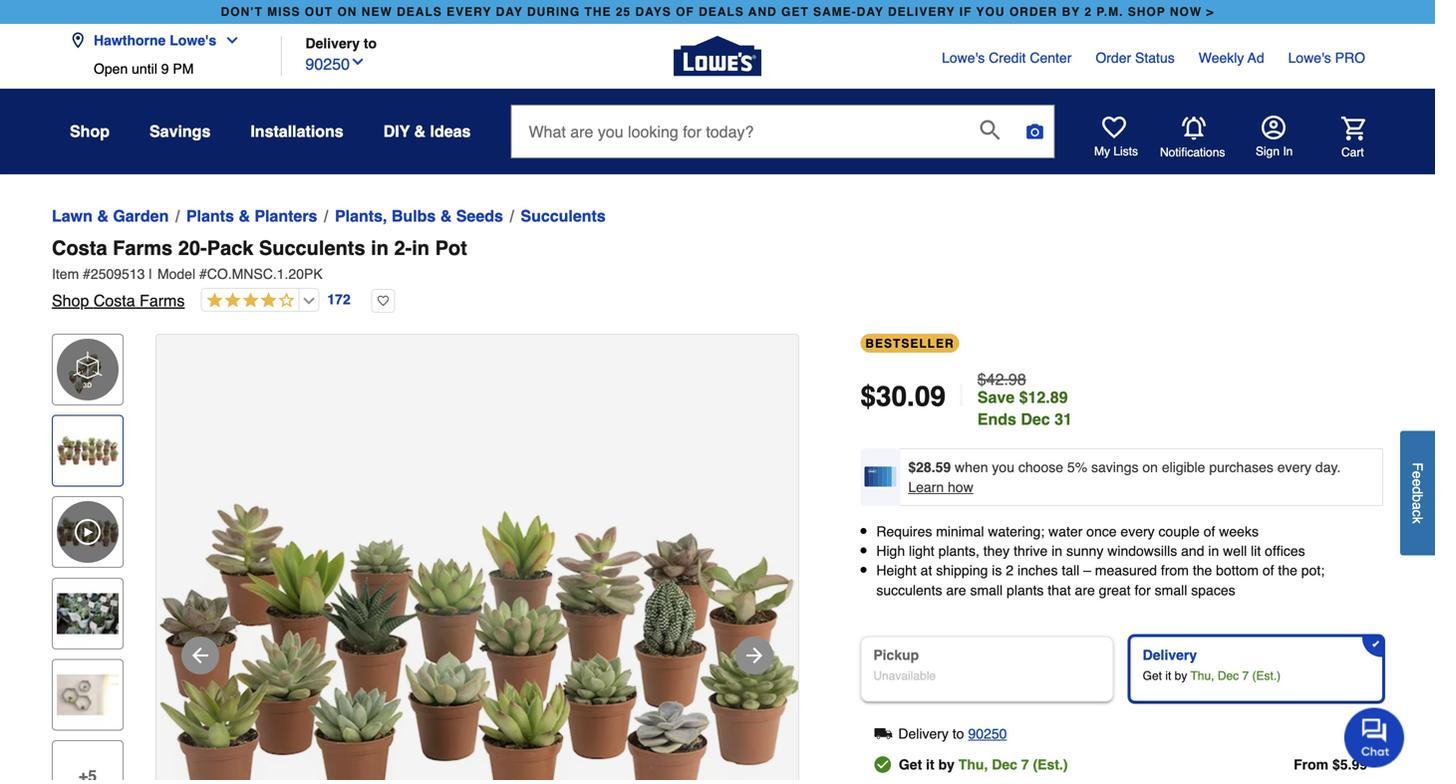 Task type: vqa. For each thing, say whether or not it's contained in the screenshot.
for
yes



Task type: describe. For each thing, give the bounding box(es) containing it.
ideas
[[430, 122, 471, 141]]

plants,
[[335, 207, 387, 225]]

credit
[[989, 50, 1026, 66]]

save
[[978, 388, 1015, 407]]

weekly
[[1199, 50, 1245, 66]]

1 the from the left
[[1193, 563, 1213, 579]]

bottom
[[1217, 563, 1259, 579]]

2 e from the top
[[1410, 479, 1426, 487]]

cart button
[[1314, 116, 1366, 160]]

sign in button
[[1256, 116, 1294, 160]]

f e e d b a c k
[[1410, 463, 1426, 524]]

1 # from the left
[[83, 266, 91, 282]]

for
[[1135, 583, 1151, 599]]

eligible
[[1162, 460, 1206, 476]]

$5.99
[[1333, 757, 1368, 773]]

(est.) inside delivery get it by thu, dec 7 (est.)
[[1253, 669, 1281, 683]]

& right bulbs
[[440, 207, 452, 225]]

lowe's for lowe's pro
[[1289, 50, 1332, 66]]

by inside delivery get it by thu, dec 7 (est.)
[[1175, 669, 1188, 683]]

diy & ideas button
[[384, 114, 471, 150]]

28.59
[[916, 460, 951, 476]]

lawn
[[52, 207, 93, 225]]

lit
[[1252, 544, 1262, 559]]

succulents link
[[521, 204, 606, 228]]

diy
[[384, 122, 410, 141]]

model
[[157, 266, 196, 282]]

same-
[[814, 5, 857, 19]]

my
[[1095, 145, 1111, 159]]

1 deals from the left
[[397, 5, 442, 19]]

lowe's home improvement lists image
[[1103, 116, 1127, 140]]

pack
[[207, 237, 254, 260]]

get inside delivery get it by thu, dec 7 (est.)
[[1143, 669, 1163, 683]]

seeds
[[456, 207, 503, 225]]

if
[[960, 5, 973, 19]]

costa farms  #co.mnsc.1.20pk image
[[157, 335, 799, 781]]

diy & ideas
[[384, 122, 471, 141]]

lowe's pro
[[1289, 50, 1366, 66]]

weekly ad
[[1199, 50, 1265, 66]]

lowe's inside button
[[170, 32, 216, 48]]

center
[[1030, 50, 1072, 66]]

don't
[[221, 5, 263, 19]]

of
[[676, 5, 695, 19]]

planters
[[255, 207, 318, 225]]

2 vertical spatial dec
[[992, 757, 1018, 773]]

item number 2 5 0 9 5 1 3 and model number c o . m n s c . 1 . 2 0 p k element
[[52, 264, 1384, 284]]

0 horizontal spatial thu,
[[959, 757, 988, 773]]

purchases
[[1210, 460, 1274, 476]]

0 horizontal spatial 7
[[1022, 757, 1030, 773]]

well
[[1224, 544, 1248, 559]]

31
[[1055, 410, 1073, 429]]

learn how button
[[909, 478, 974, 498]]

choose
[[1019, 460, 1064, 476]]

1 day from the left
[[496, 5, 523, 19]]

1 horizontal spatial 90250
[[969, 726, 1007, 742]]

$ for 28.59
[[909, 460, 916, 476]]

location image
[[70, 32, 86, 48]]

succulents inside costa farms 20-pack succulents in 2-in pot item # 2509513 | model # co.mnsc.1.20pk
[[259, 237, 366, 260]]

1 e from the top
[[1410, 471, 1426, 479]]

get
[[782, 5, 809, 19]]

dec inside delivery get it by thu, dec 7 (est.)
[[1218, 669, 1240, 683]]

order status link
[[1096, 48, 1175, 68]]

25
[[616, 5, 631, 19]]

in right and at the bottom right
[[1209, 544, 1220, 559]]

chat invite button image
[[1345, 707, 1406, 768]]

bulbs
[[392, 207, 436, 225]]

until
[[132, 61, 157, 77]]

lowe's home improvement notification center image
[[1183, 116, 1206, 140]]

truck filled image
[[875, 725, 893, 743]]

from $5.99
[[1294, 757, 1368, 773]]

new
[[362, 5, 393, 19]]

lists
[[1114, 145, 1139, 159]]

status
[[1136, 50, 1175, 66]]

installations button
[[251, 114, 344, 150]]

sign in
[[1256, 145, 1294, 159]]

check circle filled image
[[875, 756, 891, 774]]

watering;
[[988, 524, 1045, 540]]

lawn & garden
[[52, 207, 169, 225]]

pickup
[[874, 647, 920, 663]]

cart
[[1342, 145, 1365, 159]]

savings
[[1092, 460, 1139, 476]]

shop
[[1128, 5, 1166, 19]]

2 small from the left
[[1155, 583, 1188, 599]]

1 vertical spatial |
[[958, 379, 966, 414]]

Search Query text field
[[512, 106, 965, 158]]

0 horizontal spatial of
[[1204, 524, 1216, 540]]

my lists
[[1095, 145, 1139, 159]]

.
[[907, 381, 915, 413]]

and
[[1182, 544, 1205, 559]]

7 inside delivery get it by thu, dec 7 (est.)
[[1243, 669, 1250, 683]]

on
[[337, 5, 357, 19]]

hawthorne lowe's button
[[70, 20, 248, 61]]

item
[[52, 266, 79, 282]]

unavailable
[[874, 669, 936, 683]]

shop button
[[70, 114, 110, 150]]

don't miss out on new deals every day during the 25 days of deals and get same-day delivery if you order by 2 p.m. shop now > link
[[217, 0, 1219, 24]]

delivery for delivery to 90250
[[899, 726, 949, 742]]

delivery for delivery to
[[306, 35, 360, 51]]

height
[[877, 563, 917, 579]]

dec inside save $12.89 ends dec 31
[[1021, 410, 1051, 429]]

savings
[[150, 122, 211, 141]]

to for delivery to 90250
[[953, 726, 965, 742]]

& for lawn
[[97, 207, 109, 225]]

every inside requires minimal watering; water once every couple of weeks high light plants, they thrive in sunny windowsills and in well lit offices height at shipping is 2 inches tall – measured from the bottom of the pot; succulents are small plants that are great for small spaces
[[1121, 524, 1155, 540]]

save $12.89 ends dec 31
[[978, 388, 1073, 429]]

succulents
[[877, 583, 943, 599]]

k
[[1410, 517, 1426, 524]]

f e e d b a c k button
[[1401, 431, 1436, 556]]

1 vertical spatial 90250 button
[[969, 722, 1007, 746]]

requires minimal watering; water once every couple of weeks high light plants, they thrive in sunny windowsills and in well lit offices height at shipping is 2 inches tall – measured from the bottom of the pot; succulents are small plants that are great for small spaces
[[877, 524, 1325, 599]]

open until 9 pm
[[94, 61, 194, 77]]

lowe's pro link
[[1289, 48, 1366, 68]]

that
[[1048, 583, 1072, 599]]

costa farms  #co.mnsc.1.20pk - thumbnail2 image
[[57, 583, 119, 645]]

delivery to
[[306, 35, 377, 51]]

shop for shop costa farms
[[52, 292, 89, 310]]

order
[[1096, 50, 1132, 66]]

heart outline image
[[372, 289, 396, 313]]

f
[[1410, 463, 1426, 471]]

high
[[877, 544, 905, 559]]

plants & planters link
[[186, 204, 318, 228]]

0 horizontal spatial 90250
[[306, 55, 350, 73]]

you
[[977, 5, 1006, 19]]

2 day from the left
[[857, 5, 884, 19]]

c
[[1410, 510, 1426, 517]]

it inside delivery get it by thu, dec 7 (est.)
[[1166, 669, 1172, 683]]

in
[[1284, 145, 1294, 159]]



Task type: locate. For each thing, give the bounding box(es) containing it.
2 the from the left
[[1279, 563, 1298, 579]]

1 horizontal spatial $
[[909, 460, 916, 476]]

deals
[[397, 5, 442, 19], [699, 5, 745, 19]]

installations
[[251, 122, 344, 141]]

0 vertical spatial chevron down image
[[216, 32, 240, 48]]

0 vertical spatial costa
[[52, 237, 107, 260]]

delivery for delivery get it by thu, dec 7 (est.)
[[1143, 647, 1198, 663]]

measured
[[1096, 563, 1158, 579]]

0 vertical spatial 90250
[[306, 55, 350, 73]]

0 horizontal spatial delivery
[[306, 35, 360, 51]]

1 vertical spatial 90250
[[969, 726, 1007, 742]]

0 horizontal spatial deals
[[397, 5, 442, 19]]

0 vertical spatial thu,
[[1191, 669, 1215, 683]]

1 vertical spatial 2
[[1006, 563, 1014, 579]]

e up d
[[1410, 471, 1426, 479]]

1 horizontal spatial by
[[1175, 669, 1188, 683]]

90250 button up get it by thu, dec 7 (est.)
[[969, 722, 1007, 746]]

1 horizontal spatial (est.)
[[1253, 669, 1281, 683]]

1 horizontal spatial lowe's
[[942, 50, 985, 66]]

0 vertical spatial to
[[364, 35, 377, 51]]

0 vertical spatial every
[[1278, 460, 1312, 476]]

$ inside $ 28.59 when you choose 5% savings on eligible purchases every day. learn how
[[909, 460, 916, 476]]

1 vertical spatial costa
[[94, 292, 135, 310]]

plants
[[186, 207, 234, 225]]

hawthorne
[[94, 32, 166, 48]]

the
[[585, 5, 612, 19]]

1 are from the left
[[947, 583, 967, 599]]

b
[[1410, 495, 1426, 502]]

1 horizontal spatial #
[[199, 266, 207, 282]]

2 right is
[[1006, 563, 1014, 579]]

0 horizontal spatial every
[[1121, 524, 1155, 540]]

& right lawn
[[97, 207, 109, 225]]

0 horizontal spatial $
[[861, 381, 876, 413]]

in left 2-
[[371, 237, 389, 260]]

# right the item
[[83, 266, 91, 282]]

1 horizontal spatial day
[[857, 5, 884, 19]]

of
[[1204, 524, 1216, 540], [1263, 563, 1275, 579]]

how
[[948, 480, 974, 496]]

day right every
[[496, 5, 523, 19]]

now
[[1170, 5, 1203, 19]]

1 vertical spatial 7
[[1022, 757, 1030, 773]]

shop down the item
[[52, 292, 89, 310]]

$
[[861, 381, 876, 413], [909, 460, 916, 476]]

is
[[992, 563, 1002, 579]]

0 vertical spatial by
[[1175, 669, 1188, 683]]

farms inside costa farms 20-pack succulents in 2-in pot item # 2509513 | model # co.mnsc.1.20pk
[[113, 237, 173, 260]]

costa farms  #co.mnsc.1.20pk - thumbnail image
[[57, 420, 119, 482]]

co.mnsc.1.20pk
[[207, 266, 323, 282]]

every up windowsills
[[1121, 524, 1155, 540]]

90250 up get it by thu, dec 7 (est.)
[[969, 726, 1007, 742]]

day
[[496, 5, 523, 19], [857, 5, 884, 19]]

1 horizontal spatial dec
[[1021, 410, 1051, 429]]

lowe's home improvement cart image
[[1342, 116, 1366, 140]]

weekly ad link
[[1199, 48, 1265, 68]]

lowe's credit center
[[942, 50, 1072, 66]]

order status
[[1096, 50, 1175, 66]]

every inside $ 28.59 when you choose 5% savings on eligible purchases every day. learn how
[[1278, 460, 1312, 476]]

$ for 30
[[861, 381, 876, 413]]

dec down spaces
[[1218, 669, 1240, 683]]

lowe's
[[170, 32, 216, 48], [942, 50, 985, 66], [1289, 50, 1332, 66]]

2509513
[[91, 266, 145, 282]]

from
[[1294, 757, 1329, 773]]

0 horizontal spatial it
[[926, 757, 935, 773]]

to down new
[[364, 35, 377, 51]]

succulents down planters
[[259, 237, 366, 260]]

1 horizontal spatial of
[[1263, 563, 1275, 579]]

1 horizontal spatial every
[[1278, 460, 1312, 476]]

open
[[94, 61, 128, 77]]

0 vertical spatial of
[[1204, 524, 1216, 540]]

& for diy
[[414, 122, 426, 141]]

shop costa farms
[[52, 292, 185, 310]]

pm
[[173, 61, 194, 77]]

lowe's left pro
[[1289, 50, 1332, 66]]

dec down the 'delivery to 90250'
[[992, 757, 1018, 773]]

day.
[[1316, 460, 1341, 476]]

2
[[1085, 5, 1093, 19], [1006, 563, 1014, 579]]

$ left .
[[861, 381, 876, 413]]

1 vertical spatial get
[[899, 757, 923, 773]]

2 deals from the left
[[699, 5, 745, 19]]

0 horizontal spatial get
[[899, 757, 923, 773]]

lowe's for lowe's credit center
[[942, 50, 985, 66]]

miss
[[267, 5, 301, 19]]

2-
[[394, 237, 412, 260]]

in down water
[[1052, 544, 1063, 559]]

deals right new
[[397, 5, 442, 19]]

1 vertical spatial of
[[1263, 563, 1275, 579]]

deals right of
[[699, 5, 745, 19]]

0 horizontal spatial dec
[[992, 757, 1018, 773]]

get
[[1143, 669, 1163, 683], [899, 757, 923, 773]]

to for delivery to
[[364, 35, 377, 51]]

1 horizontal spatial get
[[1143, 669, 1163, 683]]

2 horizontal spatial lowe's
[[1289, 50, 1332, 66]]

1 vertical spatial (est.)
[[1033, 757, 1068, 773]]

delivery down out
[[306, 35, 360, 51]]

small down from
[[1155, 583, 1188, 599]]

1 vertical spatial succulents
[[259, 237, 366, 260]]

1 vertical spatial $
[[909, 460, 916, 476]]

every left day.
[[1278, 460, 1312, 476]]

succulents
[[521, 207, 606, 225], [259, 237, 366, 260]]

delivery right truck filled image
[[899, 726, 949, 742]]

by
[[1175, 669, 1188, 683], [939, 757, 955, 773]]

& right diy
[[414, 122, 426, 141]]

0 horizontal spatial the
[[1193, 563, 1213, 579]]

0 vertical spatial it
[[1166, 669, 1172, 683]]

1 vertical spatial dec
[[1218, 669, 1240, 683]]

delivery inside delivery get it by thu, dec 7 (est.)
[[1143, 647, 1198, 663]]

my lists link
[[1095, 116, 1139, 160]]

to up get it by thu, dec 7 (est.)
[[953, 726, 965, 742]]

pro
[[1336, 50, 1366, 66]]

>
[[1207, 5, 1215, 19]]

1 vertical spatial by
[[939, 757, 955, 773]]

pickup unavailable
[[874, 647, 936, 683]]

0 vertical spatial 2
[[1085, 5, 1093, 19]]

|
[[149, 266, 152, 282], [958, 379, 966, 414]]

0 horizontal spatial chevron down image
[[216, 32, 240, 48]]

2 horizontal spatial dec
[[1218, 669, 1240, 683]]

0 vertical spatial 7
[[1243, 669, 1250, 683]]

camera image
[[1025, 122, 1045, 142]]

0 vertical spatial shop
[[70, 122, 110, 141]]

bestseller
[[866, 337, 955, 351]]

dec down '$12.89'
[[1021, 410, 1051, 429]]

0 horizontal spatial (est.)
[[1033, 757, 1068, 773]]

are down –
[[1075, 583, 1096, 599]]

0 horizontal spatial 90250 button
[[306, 50, 366, 76]]

thu, down spaces
[[1191, 669, 1215, 683]]

farms down model
[[140, 292, 185, 310]]

are down shipping
[[947, 583, 967, 599]]

lowe's home improvement account image
[[1262, 116, 1286, 140]]

shop
[[70, 122, 110, 141], [52, 292, 89, 310]]

| right the '09'
[[958, 379, 966, 414]]

2 horizontal spatial delivery
[[1143, 647, 1198, 663]]

1 vertical spatial delivery
[[1143, 647, 1198, 663]]

2 # from the left
[[199, 266, 207, 282]]

20-
[[178, 237, 207, 260]]

0 vertical spatial farms
[[113, 237, 173, 260]]

you
[[992, 460, 1015, 476]]

windowsills
[[1108, 544, 1178, 559]]

ends
[[978, 410, 1017, 429]]

| inside costa farms 20-pack succulents in 2-in pot item # 2509513 | model # co.mnsc.1.20pk
[[149, 266, 152, 282]]

lowe's left credit on the right top
[[942, 50, 985, 66]]

small down is
[[971, 583, 1003, 599]]

09
[[915, 381, 946, 413]]

0 horizontal spatial |
[[149, 266, 152, 282]]

2 inside don't miss out on new deals every day during the 25 days of deals and get same-day delivery if you order by 2 p.m. shop now > link
[[1085, 5, 1093, 19]]

in left pot in the left of the page
[[412, 237, 430, 260]]

shop down open
[[70, 122, 110, 141]]

9
[[161, 61, 169, 77]]

costa inside costa farms 20-pack succulents in 2-in pot item # 2509513 | model # co.mnsc.1.20pk
[[52, 237, 107, 260]]

1 horizontal spatial delivery
[[899, 726, 949, 742]]

sign
[[1256, 145, 1280, 159]]

0 horizontal spatial day
[[496, 5, 523, 19]]

e
[[1410, 471, 1426, 479], [1410, 479, 1426, 487]]

costa up the item
[[52, 237, 107, 260]]

0 horizontal spatial succulents
[[259, 237, 366, 260]]

0 vertical spatial delivery
[[306, 35, 360, 51]]

0 horizontal spatial 2
[[1006, 563, 1014, 579]]

1 vertical spatial every
[[1121, 524, 1155, 540]]

1 horizontal spatial small
[[1155, 583, 1188, 599]]

the down and at the bottom right
[[1193, 563, 1213, 579]]

farms
[[113, 237, 173, 260], [140, 292, 185, 310]]

pot;
[[1302, 563, 1325, 579]]

$ 30 . 09
[[861, 381, 946, 413]]

1 vertical spatial farms
[[140, 292, 185, 310]]

lowe's up pm
[[170, 32, 216, 48]]

offices
[[1265, 544, 1306, 559]]

1 horizontal spatial succulents
[[521, 207, 606, 225]]

1 horizontal spatial 90250 button
[[969, 722, 1007, 746]]

0 vertical spatial 90250 button
[[306, 50, 366, 76]]

0 horizontal spatial are
[[947, 583, 967, 599]]

0 vertical spatial $
[[861, 381, 876, 413]]

90250 down delivery to
[[306, 55, 350, 73]]

1 horizontal spatial 2
[[1085, 5, 1093, 19]]

arrow right image
[[743, 644, 767, 668]]

delivery down for
[[1143, 647, 1198, 663]]

0 vertical spatial |
[[149, 266, 152, 282]]

garden
[[113, 207, 169, 225]]

at
[[921, 563, 933, 579]]

e up the b
[[1410, 479, 1426, 487]]

1 small from the left
[[971, 583, 1003, 599]]

savings button
[[150, 114, 211, 150]]

farms down garden
[[113, 237, 173, 260]]

chevron down image down don't
[[216, 32, 240, 48]]

thu, inside delivery get it by thu, dec 7 (est.)
[[1191, 669, 1215, 683]]

minimal
[[936, 524, 985, 540]]

of up and at the bottom right
[[1204, 524, 1216, 540]]

| left model
[[149, 266, 152, 282]]

are
[[947, 583, 967, 599], [1075, 583, 1096, 599]]

1 vertical spatial to
[[953, 726, 965, 742]]

90250 button down on
[[306, 50, 366, 76]]

delivery to 90250
[[899, 726, 1007, 742]]

chevron down image inside hawthorne lowe's button
[[216, 32, 240, 48]]

1 horizontal spatial the
[[1279, 563, 1298, 579]]

1 vertical spatial chevron down image
[[350, 54, 366, 70]]

1 horizontal spatial |
[[958, 379, 966, 414]]

1 horizontal spatial 7
[[1243, 669, 1250, 683]]

0 vertical spatial (est.)
[[1253, 669, 1281, 683]]

1 horizontal spatial are
[[1075, 583, 1096, 599]]

1 horizontal spatial chevron down image
[[350, 54, 366, 70]]

of down the offices
[[1263, 563, 1275, 579]]

$42.98
[[978, 370, 1027, 389]]

and
[[749, 5, 777, 19]]

0 vertical spatial get
[[1143, 669, 1163, 683]]

$ up learn
[[909, 460, 916, 476]]

plants, bulbs & seeds
[[335, 207, 503, 225]]

None search field
[[511, 105, 1055, 174]]

chevron down image down delivery to
[[350, 54, 366, 70]]

delivery get it by thu, dec 7 (est.)
[[1143, 647, 1281, 683]]

lowe's credit center link
[[942, 48, 1072, 68]]

inches
[[1018, 563, 1058, 579]]

option group
[[853, 629, 1392, 710]]

d
[[1410, 487, 1426, 495]]

lawn & garden link
[[52, 204, 169, 228]]

once
[[1087, 524, 1117, 540]]

get right check circle filled icon
[[899, 757, 923, 773]]

2 are from the left
[[1075, 583, 1096, 599]]

1 vertical spatial shop
[[52, 292, 89, 310]]

2 vertical spatial delivery
[[899, 726, 949, 742]]

order
[[1010, 5, 1058, 19]]

2 inside requires minimal watering; water once every couple of weeks high light plants, they thrive in sunny windowsills and in well lit offices height at shipping is 2 inches tall – measured from the bottom of the pot; succulents are small plants that are great for small spaces
[[1006, 563, 1014, 579]]

thu, down the 'delivery to 90250'
[[959, 757, 988, 773]]

0 horizontal spatial by
[[939, 757, 955, 773]]

& inside button
[[414, 122, 426, 141]]

0 horizontal spatial #
[[83, 266, 91, 282]]

plants,
[[939, 544, 980, 559]]

# right model
[[199, 266, 207, 282]]

3.9 stars image
[[202, 292, 295, 311]]

every
[[1278, 460, 1312, 476], [1121, 524, 1155, 540]]

costa farms  #co.mnsc.1.20pk - thumbnail3 image
[[57, 664, 119, 726]]

2 right by
[[1085, 5, 1093, 19]]

arrow left image
[[188, 644, 212, 668]]

0 horizontal spatial lowe's
[[170, 32, 216, 48]]

costa
[[52, 237, 107, 260], [94, 292, 135, 310]]

30
[[876, 381, 907, 413]]

1 horizontal spatial to
[[953, 726, 965, 742]]

succulents right seeds
[[521, 207, 606, 225]]

1 vertical spatial it
[[926, 757, 935, 773]]

shop for shop
[[70, 122, 110, 141]]

get down for
[[1143, 669, 1163, 683]]

1 horizontal spatial deals
[[699, 5, 745, 19]]

& right plants
[[239, 207, 250, 225]]

0 horizontal spatial to
[[364, 35, 377, 51]]

they
[[984, 544, 1010, 559]]

learn
[[909, 480, 944, 496]]

& for plants
[[239, 207, 250, 225]]

day left the delivery
[[857, 5, 884, 19]]

thu,
[[1191, 669, 1215, 683], [959, 757, 988, 773]]

the down the offices
[[1279, 563, 1298, 579]]

0 horizontal spatial small
[[971, 583, 1003, 599]]

great
[[1099, 583, 1131, 599]]

costa down 2509513
[[94, 292, 135, 310]]

1 vertical spatial thu,
[[959, 757, 988, 773]]

chevron down image
[[216, 32, 240, 48], [350, 54, 366, 70]]

option group containing pickup
[[853, 629, 1392, 710]]

by
[[1062, 5, 1081, 19]]

lowe's home improvement logo image
[[674, 12, 762, 100]]

1 horizontal spatial it
[[1166, 669, 1172, 683]]

1 horizontal spatial thu,
[[1191, 669, 1215, 683]]

0 vertical spatial dec
[[1021, 410, 1051, 429]]

0 vertical spatial succulents
[[521, 207, 606, 225]]

search image
[[981, 120, 1001, 140]]



